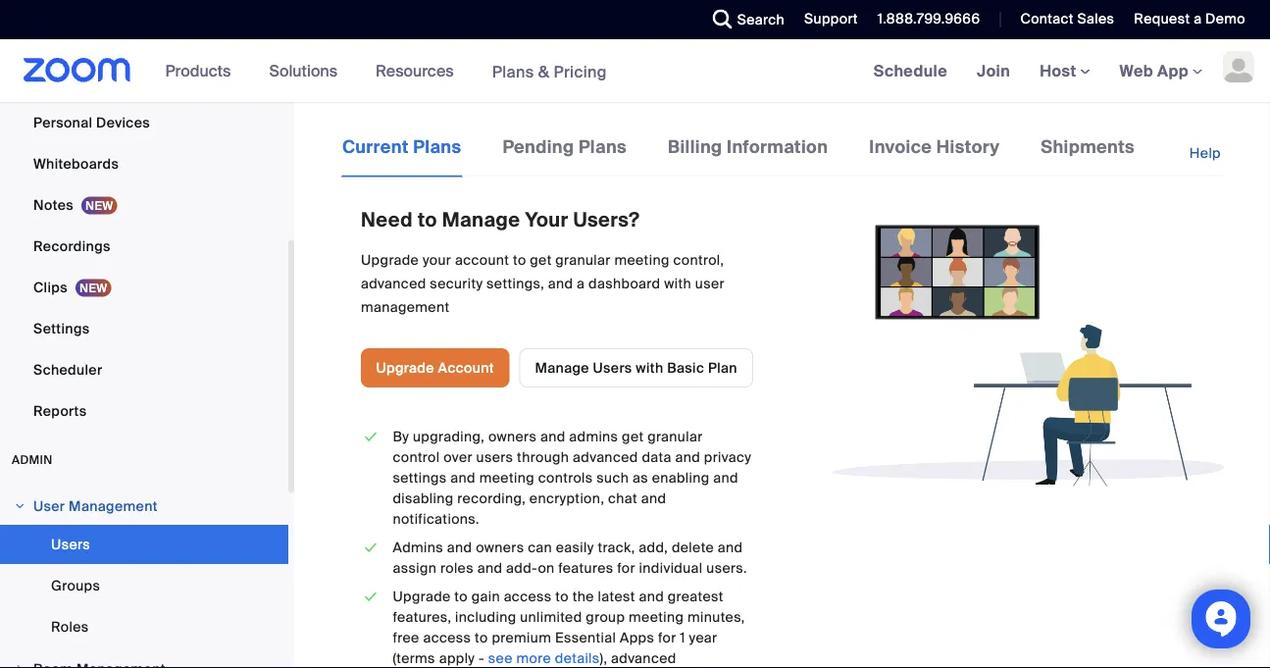 Task type: describe. For each thing, give the bounding box(es) containing it.
profile picture image
[[1223, 51, 1255, 82]]

checked image for admins
[[361, 538, 381, 558]]

and up enabling
[[675, 448, 701, 466]]

web app
[[1120, 60, 1189, 81]]

search button
[[698, 0, 790, 39]]

),
[[600, 649, 608, 668]]

settings
[[33, 319, 90, 338]]

host button
[[1040, 60, 1091, 81]]

and up the users.
[[718, 539, 743, 557]]

personal devices link
[[0, 103, 288, 142]]

upgrade for upgrade your account to get granular meeting control, advanced security settings, and a dashboard with user management
[[361, 251, 419, 269]]

disabling
[[393, 489, 454, 508]]

individual
[[639, 559, 703, 577]]

1 horizontal spatial access
[[504, 588, 552, 606]]

notes
[[33, 196, 74, 214]]

upgrade for upgrade account
[[376, 359, 434, 377]]

to up -
[[475, 629, 488, 647]]

notifications.
[[393, 510, 480, 528]]

and down over
[[451, 469, 476, 487]]

need to manage your users?
[[361, 208, 640, 233]]

privacy
[[704, 448, 752, 466]]

plans & pricing
[[492, 61, 607, 82]]

manage inside button
[[535, 359, 590, 377]]

web app button
[[1120, 60, 1203, 81]]

granular inside by upgrading, owners and admins get granular control over users through advanced data and privacy settings and meeting controls such as enabling and disabling recording, encryption, chat and notifications.
[[648, 428, 703, 446]]

products
[[165, 60, 231, 81]]

to left the
[[556, 588, 569, 606]]

controls
[[538, 469, 593, 487]]

need
[[361, 208, 413, 233]]

whiteboards link
[[0, 144, 288, 183]]

roles
[[51, 618, 89, 636]]

on
[[538, 559, 555, 577]]

pending plans
[[503, 135, 627, 158]]

upgrade to gain access to the latest and greatest features, including unlimited group meeting minutes, free access to premium essential apps for 1 year (terms apply -
[[393, 588, 745, 668]]

and up through
[[540, 428, 566, 446]]

zoom logo image
[[24, 58, 131, 82]]

by upgrading, owners and admins get granular control over users through advanced data and privacy settings and meeting controls such as enabling and disabling recording, encryption, chat and notifications.
[[393, 428, 752, 528]]

-
[[479, 649, 485, 668]]

encryption,
[[530, 489, 605, 508]]

admins
[[569, 428, 618, 446]]

meetings navigation
[[859, 39, 1271, 104]]

demo
[[1206, 10, 1246, 28]]

user
[[695, 274, 725, 292]]

request
[[1135, 10, 1190, 28]]

recording,
[[457, 489, 526, 508]]

1.888.799.9666 button up schedule link
[[878, 10, 981, 28]]

admin
[[12, 452, 53, 468]]

personal devices
[[33, 113, 150, 131]]

web
[[1120, 60, 1154, 81]]

data
[[642, 448, 672, 466]]

and up roles on the left of page
[[447, 539, 472, 557]]

add,
[[639, 539, 668, 557]]

advanced inside by upgrading, owners and admins get granular control over users through advanced data and privacy settings and meeting controls such as enabling and disabling recording, encryption, chat and notifications.
[[573, 448, 638, 466]]

current
[[342, 135, 409, 158]]

invoice
[[870, 135, 932, 158]]

users?
[[573, 208, 640, 233]]

delete
[[672, 539, 714, 557]]

solutions
[[269, 60, 338, 81]]

essential
[[555, 629, 616, 647]]

a inside upgrade your account to get granular meeting control, advanced security settings, and a dashboard with user management
[[577, 274, 585, 292]]

settings link
[[0, 309, 288, 348]]

apply
[[439, 649, 475, 668]]

search
[[738, 10, 785, 28]]

and up gain
[[477, 559, 503, 577]]

(terms
[[393, 649, 436, 668]]

invoice history
[[870, 135, 1000, 158]]

checked image
[[361, 587, 381, 607]]

manage users with basic plan
[[535, 359, 738, 377]]

advanced inside ), advanced
[[611, 649, 677, 668]]

recordings link
[[0, 227, 288, 266]]

assign
[[393, 559, 437, 577]]

minutes,
[[688, 608, 745, 626]]

your
[[525, 208, 569, 233]]

advanced inside upgrade your account to get granular meeting control, advanced security settings, and a dashboard with user management
[[361, 274, 426, 292]]

personal
[[33, 113, 93, 131]]

plans for current plans
[[413, 135, 462, 158]]

pricing
[[554, 61, 607, 82]]

and inside upgrade to gain access to the latest and greatest features, including unlimited group meeting minutes, free access to premium essential apps for 1 year (terms apply -
[[639, 588, 664, 606]]

contact sales
[[1021, 10, 1115, 28]]

by
[[393, 428, 409, 446]]

for inside admins and owners can easily track, add, delete and assign roles and add-on features for individual users.
[[617, 559, 636, 577]]

user
[[33, 497, 65, 515]]

security
[[430, 274, 483, 292]]

features,
[[393, 608, 452, 626]]

users link
[[0, 525, 288, 564]]

), advanced
[[393, 649, 748, 668]]

plans inside product information navigation
[[492, 61, 534, 82]]

app
[[1158, 60, 1189, 81]]

settings,
[[487, 274, 545, 292]]

to inside upgrade your account to get granular meeting control, advanced security settings, and a dashboard with user management
[[513, 251, 526, 269]]

management
[[69, 497, 158, 515]]

users inside user management menu
[[51, 535, 90, 553]]

control
[[393, 448, 440, 466]]

resources
[[376, 60, 454, 81]]

help link
[[1190, 133, 1223, 174]]

shipments
[[1041, 135, 1135, 158]]

meeting inside by upgrading, owners and admins get granular control over users through advanced data and privacy settings and meeting controls such as enabling and disabling recording, encryption, chat and notifications.
[[479, 469, 535, 487]]

and down privacy
[[714, 469, 739, 487]]

schedule link
[[859, 39, 963, 102]]

latest
[[598, 588, 635, 606]]

enabling
[[652, 469, 710, 487]]

1 horizontal spatial a
[[1194, 10, 1202, 28]]

personal menu menu
[[0, 0, 288, 433]]

scheduler link
[[0, 350, 288, 390]]

to right need
[[418, 208, 437, 233]]



Task type: locate. For each thing, give the bounding box(es) containing it.
1
[[680, 629, 686, 647]]

roles link
[[0, 607, 288, 647]]

1 vertical spatial right image
[[14, 663, 26, 668]]

users.
[[707, 559, 747, 577]]

owners inside admins and owners can easily track, add, delete and assign roles and add-on features for individual users.
[[476, 539, 524, 557]]

user management menu item
[[0, 488, 288, 525]]

owners up users
[[488, 428, 537, 446]]

upgrade inside upgrade account button
[[376, 359, 434, 377]]

resources button
[[376, 39, 463, 102]]

upgrade down management
[[376, 359, 434, 377]]

side navigation navigation
[[0, 0, 294, 668]]

access down "add-"
[[504, 588, 552, 606]]

reports link
[[0, 391, 288, 431]]

manage up admins on the left
[[535, 359, 590, 377]]

0 horizontal spatial users
[[51, 535, 90, 553]]

with down control,
[[664, 274, 692, 292]]

details
[[555, 649, 600, 668]]

through
[[517, 448, 569, 466]]

main content main content
[[294, 102, 1271, 668]]

1 vertical spatial users
[[51, 535, 90, 553]]

1 vertical spatial owners
[[476, 539, 524, 557]]

0 vertical spatial granular
[[556, 251, 611, 269]]

1 horizontal spatial manage
[[535, 359, 590, 377]]

current plans
[[342, 135, 462, 158]]

plans for pending plans
[[579, 135, 627, 158]]

track,
[[598, 539, 635, 557]]

0 vertical spatial owners
[[488, 428, 537, 446]]

checked image
[[361, 427, 381, 447], [361, 538, 381, 558]]

solutions button
[[269, 39, 346, 102]]

clips
[[33, 278, 68, 296]]

recordings
[[33, 237, 111, 255]]

admin menu menu
[[0, 488, 288, 668]]

access
[[504, 588, 552, 606], [423, 629, 471, 647]]

upgrade for upgrade to gain access to the latest and greatest features, including unlimited group meeting minutes, free access to premium essential apps for 1 year (terms apply -
[[393, 588, 451, 606]]

meeting up apps
[[629, 608, 684, 626]]

1 horizontal spatial granular
[[648, 428, 703, 446]]

2 right image from the top
[[14, 663, 26, 668]]

upgrade account button
[[361, 348, 510, 387]]

1 vertical spatial access
[[423, 629, 471, 647]]

granular down the "users?"
[[556, 251, 611, 269]]

management
[[361, 298, 450, 316]]

menu item
[[0, 650, 288, 668]]

get inside upgrade your account to get granular meeting control, advanced security settings, and a dashboard with user management
[[530, 251, 552, 269]]

1.888.799.9666 button up the schedule at the top right of page
[[863, 0, 985, 39]]

2 horizontal spatial plans
[[579, 135, 627, 158]]

advanced up management
[[361, 274, 426, 292]]

chat
[[608, 489, 638, 508]]

free
[[393, 629, 420, 647]]

owners
[[488, 428, 537, 446], [476, 539, 524, 557]]

0 horizontal spatial for
[[617, 559, 636, 577]]

users up groups
[[51, 535, 90, 553]]

users
[[476, 448, 513, 466]]

products button
[[165, 39, 240, 102]]

dashboard
[[589, 274, 661, 292]]

manage up the account
[[442, 208, 520, 233]]

1 vertical spatial manage
[[535, 359, 590, 377]]

join link
[[963, 39, 1025, 102]]

0 horizontal spatial plans
[[413, 135, 462, 158]]

0 horizontal spatial granular
[[556, 251, 611, 269]]

meeting inside upgrade your account to get granular meeting control, advanced security settings, and a dashboard with user management
[[615, 251, 670, 269]]

right image inside user management menu item
[[14, 500, 26, 512]]

for down track,
[[617, 559, 636, 577]]

see
[[488, 649, 513, 668]]

1 vertical spatial get
[[622, 428, 644, 446]]

year
[[689, 629, 718, 647]]

see more details
[[488, 649, 600, 668]]

billing
[[668, 135, 723, 158]]

owners inside by upgrading, owners and admins get granular control over users through advanced data and privacy settings and meeting controls such as enabling and disabling recording, encryption, chat and notifications.
[[488, 428, 537, 446]]

0 vertical spatial meeting
[[615, 251, 670, 269]]

to left gain
[[455, 588, 468, 606]]

1 vertical spatial a
[[577, 274, 585, 292]]

0 horizontal spatial with
[[636, 359, 664, 377]]

meeting up "dashboard"
[[615, 251, 670, 269]]

owners for through
[[488, 428, 537, 446]]

1 vertical spatial upgrade
[[376, 359, 434, 377]]

meeting inside upgrade to gain access to the latest and greatest features, including unlimited group meeting minutes, free access to premium essential apps for 1 year (terms apply -
[[629, 608, 684, 626]]

account
[[455, 251, 509, 269]]

apps
[[620, 629, 655, 647]]

2 vertical spatial advanced
[[611, 649, 677, 668]]

basic
[[667, 359, 705, 377]]

1 vertical spatial checked image
[[361, 538, 381, 558]]

users
[[593, 359, 632, 377], [51, 535, 90, 553]]

upgrade your account to get granular meeting control, advanced security settings, and a dashboard with user management
[[361, 251, 725, 316]]

0 vertical spatial upgrade
[[361, 251, 419, 269]]

and down the individual
[[639, 588, 664, 606]]

get
[[530, 251, 552, 269], [622, 428, 644, 446]]

see more details link
[[488, 649, 600, 668]]

plans left &
[[492, 61, 534, 82]]

host
[[1040, 60, 1081, 81]]

1 horizontal spatial for
[[658, 629, 677, 647]]

pending plans link
[[502, 133, 628, 175]]

1 horizontal spatial get
[[622, 428, 644, 446]]

with left basic
[[636, 359, 664, 377]]

checked image left admins
[[361, 538, 381, 558]]

0 vertical spatial with
[[664, 274, 692, 292]]

easily
[[556, 539, 594, 557]]

and
[[548, 274, 573, 292], [540, 428, 566, 446], [675, 448, 701, 466], [451, 469, 476, 487], [714, 469, 739, 487], [641, 489, 666, 508], [447, 539, 472, 557], [718, 539, 743, 557], [477, 559, 503, 577], [639, 588, 664, 606]]

advanced down apps
[[611, 649, 677, 668]]

group
[[586, 608, 625, 626]]

0 vertical spatial a
[[1194, 10, 1202, 28]]

notes link
[[0, 185, 288, 225]]

1 horizontal spatial with
[[664, 274, 692, 292]]

0 vertical spatial checked image
[[361, 427, 381, 447]]

1 horizontal spatial users
[[593, 359, 632, 377]]

groups
[[51, 576, 100, 595]]

get up settings,
[[530, 251, 552, 269]]

access up apply
[[423, 629, 471, 647]]

2 checked image from the top
[[361, 538, 381, 558]]

user management
[[33, 497, 158, 515]]

banner containing products
[[0, 39, 1271, 104]]

plans
[[492, 61, 534, 82], [413, 135, 462, 158], [579, 135, 627, 158]]

upgrade
[[361, 251, 419, 269], [376, 359, 434, 377], [393, 588, 451, 606]]

1 vertical spatial granular
[[648, 428, 703, 446]]

add-
[[506, 559, 538, 577]]

advanced
[[361, 274, 426, 292], [573, 448, 638, 466], [611, 649, 677, 668]]

1 vertical spatial for
[[658, 629, 677, 647]]

scheduler
[[33, 361, 102, 379]]

devices
[[96, 113, 150, 131]]

reports
[[33, 402, 87, 420]]

upgrade down need
[[361, 251, 419, 269]]

1 right image from the top
[[14, 500, 26, 512]]

users up admins on the left
[[593, 359, 632, 377]]

current plans link
[[341, 133, 463, 177]]

users inside button
[[593, 359, 632, 377]]

a left demo
[[1194, 10, 1202, 28]]

upgrade up features,
[[393, 588, 451, 606]]

control,
[[674, 251, 724, 269]]

get inside by upgrading, owners and admins get granular control over users through advanced data and privacy settings and meeting controls such as enabling and disabling recording, encryption, chat and notifications.
[[622, 428, 644, 446]]

with inside button
[[636, 359, 664, 377]]

clips link
[[0, 268, 288, 307]]

checked image left by
[[361, 427, 381, 447]]

0 vertical spatial advanced
[[361, 274, 426, 292]]

help
[[1190, 144, 1221, 162]]

banner
[[0, 39, 1271, 104]]

upgrade inside upgrade your account to get granular meeting control, advanced security settings, and a dashboard with user management
[[361, 251, 419, 269]]

for left 1
[[658, 629, 677, 647]]

0 horizontal spatial manage
[[442, 208, 520, 233]]

product information navigation
[[151, 39, 622, 104]]

2 vertical spatial meeting
[[629, 608, 684, 626]]

your
[[423, 251, 451, 269]]

contact
[[1021, 10, 1074, 28]]

meeting down users
[[479, 469, 535, 487]]

owners up "add-"
[[476, 539, 524, 557]]

0 horizontal spatial get
[[530, 251, 552, 269]]

with inside upgrade your account to get granular meeting control, advanced security settings, and a dashboard with user management
[[664, 274, 692, 292]]

0 vertical spatial right image
[[14, 500, 26, 512]]

1 checked image from the top
[[361, 427, 381, 447]]

with
[[664, 274, 692, 292], [636, 359, 664, 377]]

0 vertical spatial users
[[593, 359, 632, 377]]

to up settings,
[[513, 251, 526, 269]]

1 vertical spatial with
[[636, 359, 664, 377]]

plans right pending
[[579, 135, 627, 158]]

2 vertical spatial upgrade
[[393, 588, 451, 606]]

advanced up such
[[573, 448, 638, 466]]

granular up data
[[648, 428, 703, 446]]

0 horizontal spatial a
[[577, 274, 585, 292]]

checked image for by
[[361, 427, 381, 447]]

billing information
[[668, 135, 828, 158]]

get up data
[[622, 428, 644, 446]]

gain
[[472, 588, 500, 606]]

shipments link
[[1040, 133, 1136, 175]]

1 horizontal spatial plans
[[492, 61, 534, 82]]

1 vertical spatial meeting
[[479, 469, 535, 487]]

user management menu
[[0, 525, 288, 649]]

0 horizontal spatial access
[[423, 629, 471, 647]]

and inside upgrade your account to get granular meeting control, advanced security settings, and a dashboard with user management
[[548, 274, 573, 292]]

1 vertical spatial advanced
[[573, 448, 638, 466]]

a left "dashboard"
[[577, 274, 585, 292]]

0 vertical spatial get
[[530, 251, 552, 269]]

and right settings,
[[548, 274, 573, 292]]

more
[[517, 649, 551, 668]]

greatest
[[668, 588, 724, 606]]

owners for roles
[[476, 539, 524, 557]]

1.888.799.9666
[[878, 10, 981, 28]]

account
[[438, 359, 494, 377]]

plans right current
[[413, 135, 462, 158]]

roles
[[440, 559, 474, 577]]

right image
[[14, 500, 26, 512], [14, 663, 26, 668]]

upgrade inside upgrade to gain access to the latest and greatest features, including unlimited group meeting minutes, free access to premium essential apps for 1 year (terms apply -
[[393, 588, 451, 606]]

0 vertical spatial manage
[[442, 208, 520, 233]]

0 vertical spatial access
[[504, 588, 552, 606]]

for inside upgrade to gain access to the latest and greatest features, including unlimited group meeting minutes, free access to premium essential apps for 1 year (terms apply -
[[658, 629, 677, 647]]

join
[[977, 60, 1011, 81]]

settings
[[393, 469, 447, 487]]

to
[[418, 208, 437, 233], [513, 251, 526, 269], [455, 588, 468, 606], [556, 588, 569, 606], [475, 629, 488, 647]]

0 vertical spatial for
[[617, 559, 636, 577]]

plan
[[708, 359, 738, 377]]

billing information link
[[667, 133, 829, 175]]

and down as
[[641, 489, 666, 508]]

sales
[[1078, 10, 1115, 28]]

upgrade account
[[376, 359, 494, 377]]

granular inside upgrade your account to get granular meeting control, advanced security settings, and a dashboard with user management
[[556, 251, 611, 269]]



Task type: vqa. For each thing, say whether or not it's contained in the screenshot.
ADD-
yes



